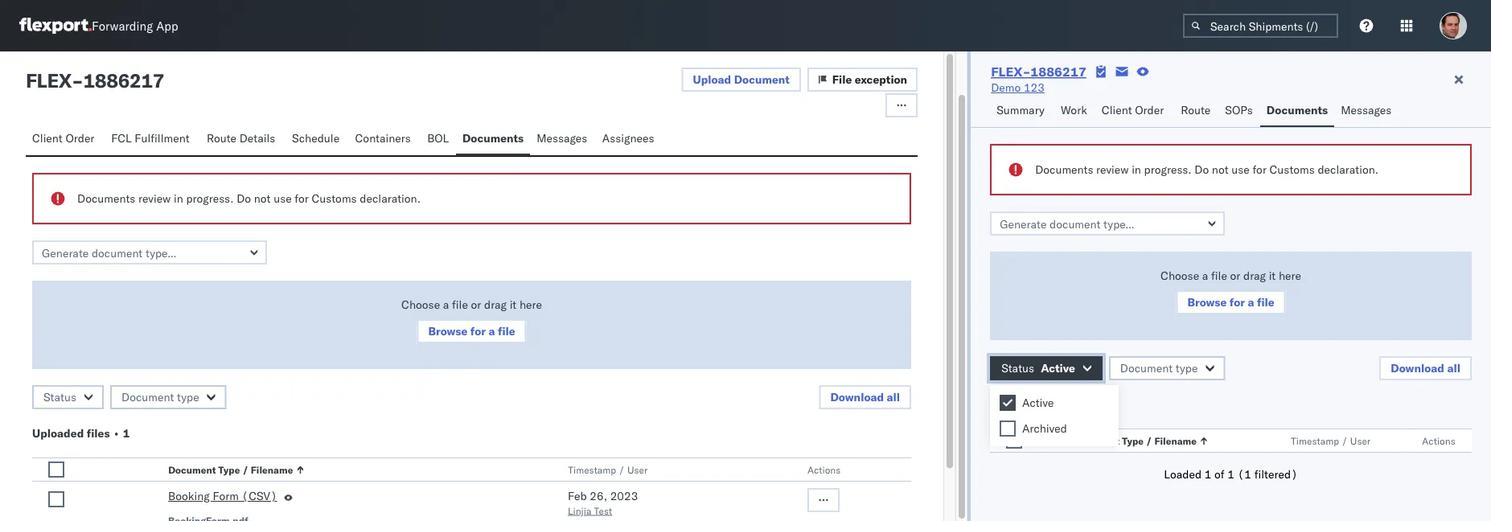 Task type: vqa. For each thing, say whether or not it's contained in the screenshot.
left Customs
yes



Task type: locate. For each thing, give the bounding box(es) containing it.
0 vertical spatial download
[[1392, 361, 1445, 375]]

1 horizontal spatial uploaded files ∙ 1
[[991, 398, 1088, 412]]

None checkbox
[[1000, 395, 1016, 411], [1000, 421, 1016, 437], [1000, 395, 1016, 411], [1000, 421, 1016, 437]]

Generate document type... text field
[[991, 212, 1226, 236], [32, 241, 267, 265]]

1 horizontal spatial document type button
[[1110, 356, 1226, 381]]

0 vertical spatial in
[[1132, 163, 1142, 177]]

fcl fulfillment button
[[105, 124, 200, 155]]

1 vertical spatial files
[[87, 427, 110, 441]]

document type for topmost document type button
[[1121, 361, 1199, 375]]

0 horizontal spatial filename
[[251, 464, 293, 476]]

1 vertical spatial customs
[[312, 192, 357, 206]]

uploaded files ∙ 1 for the leftmost "browse for a file" button
[[32, 427, 130, 441]]

0 vertical spatial uploaded
[[991, 398, 1042, 412]]

route details button
[[200, 124, 286, 155]]

document type / filename button for left timestamp / user button
[[165, 460, 536, 476]]

messages for left 'messages' button
[[537, 131, 588, 145]]

0 horizontal spatial timestamp / user
[[568, 464, 648, 476]]

download all
[[1392, 361, 1461, 375], [831, 390, 901, 404]]

order
[[1136, 103, 1165, 117], [65, 131, 94, 145]]

0 horizontal spatial user
[[627, 464, 648, 476]]

0 horizontal spatial actions
[[808, 464, 841, 476]]

0 horizontal spatial timestamp
[[568, 464, 616, 476]]

for
[[1253, 163, 1267, 177], [295, 192, 309, 206], [1230, 295, 1246, 309], [471, 324, 486, 338]]

work button
[[1055, 96, 1096, 127]]

0 horizontal spatial document type button
[[110, 385, 227, 410]]

timestamp / user button up 2023
[[565, 460, 776, 476]]

type
[[1176, 361, 1199, 375], [177, 390, 199, 404]]

flexport. image
[[19, 18, 92, 34]]

1 horizontal spatial all
[[1448, 361, 1461, 375]]

0 vertical spatial status
[[1002, 361, 1035, 375]]

documents review in progress. do not use for customs declaration.
[[1036, 163, 1379, 177], [77, 192, 421, 206]]

actions for left timestamp / user button
[[808, 464, 841, 476]]

1 horizontal spatial documents button
[[1261, 96, 1335, 127]]

0 horizontal spatial status
[[43, 390, 76, 404]]

it for the leftmost "browse for a file" button
[[510, 298, 517, 312]]

1 horizontal spatial uploaded
[[991, 398, 1042, 412]]

use
[[1232, 163, 1250, 177], [274, 192, 292, 206]]

documents review in progress. do not use for customs declaration. for "browse for a file" button to the right
[[1036, 163, 1379, 177]]

0 horizontal spatial here
[[520, 298, 542, 312]]

browse for a file button
[[1177, 291, 1287, 315], [417, 319, 527, 344]]

0 vertical spatial client order
[[1102, 103, 1165, 117]]

0 vertical spatial not
[[1213, 163, 1229, 177]]

0 vertical spatial browse for a file
[[1188, 295, 1275, 309]]

0 horizontal spatial declaration.
[[360, 192, 421, 206]]

route details
[[207, 131, 276, 145]]

1 vertical spatial uploaded files ∙ 1
[[32, 427, 130, 441]]

order left fcl
[[65, 131, 94, 145]]

0 vertical spatial use
[[1232, 163, 1250, 177]]

1 vertical spatial document type / filename button
[[165, 460, 536, 476]]

file
[[833, 72, 852, 87]]

1 horizontal spatial route
[[1181, 103, 1211, 117]]

browse
[[1188, 295, 1228, 309], [429, 324, 468, 338]]

not for "browse for a file" button to the right
[[1213, 163, 1229, 177]]

browse for the leftmost "browse for a file" button
[[429, 324, 468, 338]]

flex-1886217
[[992, 64, 1087, 80]]

drag
[[1244, 269, 1267, 283], [484, 298, 507, 312]]

0 horizontal spatial not
[[254, 192, 271, 206]]

document type / filename for timestamp / user button to the top
[[1073, 435, 1197, 447]]

0 vertical spatial download all
[[1392, 361, 1461, 375]]

1 horizontal spatial client order
[[1102, 103, 1165, 117]]

flex-1886217 link
[[992, 64, 1087, 80]]

1 horizontal spatial it
[[1270, 269, 1277, 283]]

flex - 1886217
[[26, 68, 164, 93]]

choose
[[1161, 269, 1200, 283], [402, 298, 440, 312]]

messages button
[[1335, 96, 1401, 127], [530, 124, 596, 155]]

None checkbox
[[1007, 433, 1023, 449], [48, 462, 64, 478], [48, 492, 64, 508], [1007, 433, 1023, 449], [48, 462, 64, 478], [48, 492, 64, 508]]

progress. down route button
[[1145, 163, 1192, 177]]

route inside button
[[1181, 103, 1211, 117]]

app
[[156, 18, 178, 33]]

it
[[1270, 269, 1277, 283], [510, 298, 517, 312]]

documents
[[1267, 103, 1329, 117], [463, 131, 524, 145], [1036, 163, 1094, 177], [77, 192, 135, 206]]

client order button
[[1096, 96, 1175, 127], [26, 124, 105, 155]]

timestamp up the filtered)
[[1292, 435, 1340, 447]]

not for the leftmost "browse for a file" button
[[254, 192, 271, 206]]

(csv)
[[242, 489, 277, 503]]

timestamp / user up 26,
[[568, 464, 648, 476]]

file exception
[[833, 72, 908, 87]]

actions
[[1423, 435, 1456, 447], [808, 464, 841, 476]]

client order left fcl
[[32, 131, 94, 145]]

client order button right work
[[1096, 96, 1175, 127]]

0 vertical spatial browse
[[1188, 295, 1228, 309]]

1886217 down forwarding
[[83, 68, 164, 93]]

file exception button
[[808, 68, 918, 92], [808, 68, 918, 92]]

document type / filename up the loaded
[[1073, 435, 1197, 447]]

bol
[[427, 131, 449, 145]]

0 vertical spatial type
[[1123, 435, 1144, 447]]

booking form (csv) link
[[168, 488, 277, 508]]

status active
[[1002, 361, 1076, 375]]

uploaded files ∙ 1
[[991, 398, 1088, 412], [32, 427, 130, 441]]

0 horizontal spatial do
[[237, 192, 251, 206]]

flex-
[[992, 64, 1031, 80]]

forwarding app link
[[19, 18, 178, 34]]

not down sops button
[[1213, 163, 1229, 177]]

1 vertical spatial download all
[[831, 390, 901, 404]]

fcl
[[111, 131, 132, 145]]

containers button
[[349, 124, 421, 155]]

timestamp / user
[[1292, 435, 1371, 447], [568, 464, 648, 476]]

uploaded
[[991, 398, 1042, 412], [32, 427, 84, 441]]

client order right "work" button
[[1102, 103, 1165, 117]]

type
[[1123, 435, 1144, 447], [218, 464, 240, 476]]

0 horizontal spatial route
[[207, 131, 237, 145]]

uploaded files ∙ 1 up archived
[[991, 398, 1088, 412]]

filtered)
[[1255, 468, 1299, 482]]

0 vertical spatial review
[[1097, 163, 1129, 177]]

do
[[1195, 163, 1210, 177], [237, 192, 251, 206]]

1 horizontal spatial messages
[[1342, 103, 1392, 117]]

client down flex
[[32, 131, 63, 145]]

0 vertical spatial route
[[1181, 103, 1211, 117]]

route inside button
[[207, 131, 237, 145]]

exception
[[855, 72, 908, 87]]

use down sops button
[[1232, 163, 1250, 177]]

documents button right bol
[[456, 124, 530, 155]]

status for status
[[43, 390, 76, 404]]

0 vertical spatial all
[[1448, 361, 1461, 375]]

documents review in progress. do not use for customs declaration. down route details button
[[77, 192, 421, 206]]

0 horizontal spatial documents review in progress. do not use for customs declaration.
[[77, 192, 421, 206]]

files up archived
[[1045, 398, 1068, 412]]

0 vertical spatial timestamp / user
[[1292, 435, 1371, 447]]

1886217
[[1031, 64, 1087, 80], [83, 68, 164, 93]]

order for client order button to the left
[[65, 131, 94, 145]]

0 vertical spatial generate document type... text field
[[991, 212, 1226, 236]]

Search Shipments (/) text field
[[1184, 14, 1339, 38]]

0 horizontal spatial ∙
[[113, 427, 120, 441]]

timestamp
[[1292, 435, 1340, 447], [568, 464, 616, 476]]

1 vertical spatial download
[[831, 390, 885, 404]]

documents button right sops
[[1261, 96, 1335, 127]]

filename up the loaded
[[1155, 435, 1197, 447]]

0 horizontal spatial document type / filename
[[168, 464, 293, 476]]

files
[[1045, 398, 1068, 412], [87, 427, 110, 441]]

browse for "browse for a file" button to the right
[[1188, 295, 1228, 309]]

do down route button
[[1195, 163, 1210, 177]]

active
[[1041, 361, 1076, 375], [1023, 396, 1055, 410]]

1 vertical spatial order
[[65, 131, 94, 145]]

1 vertical spatial client
[[32, 131, 63, 145]]

1 horizontal spatial progress.
[[1145, 163, 1192, 177]]

download all button
[[1380, 356, 1473, 381], [820, 385, 912, 410]]

customs
[[1270, 163, 1316, 177], [312, 192, 357, 206]]

1 vertical spatial it
[[510, 298, 517, 312]]

document type / filename up form at the bottom of page
[[168, 464, 293, 476]]

timestamp / user button up the filtered)
[[1288, 431, 1391, 447]]

1 vertical spatial document type
[[122, 390, 199, 404]]

0 horizontal spatial uploaded
[[32, 427, 84, 441]]

booking
[[168, 489, 210, 503]]

client order button left fcl
[[26, 124, 105, 155]]

document type button
[[1110, 356, 1226, 381], [110, 385, 227, 410]]

1 vertical spatial or
[[471, 298, 481, 312]]

1 vertical spatial progress.
[[186, 192, 234, 206]]

client order
[[1102, 103, 1165, 117], [32, 131, 94, 145]]

route left details
[[207, 131, 237, 145]]

document type / filename button
[[1069, 431, 1259, 447], [165, 460, 536, 476]]

route for route details
[[207, 131, 237, 145]]

0 vertical spatial browse for a file button
[[1177, 291, 1287, 315]]

1 horizontal spatial use
[[1232, 163, 1250, 177]]

1 horizontal spatial do
[[1195, 163, 1210, 177]]

timestamp up 26,
[[568, 464, 616, 476]]

0 horizontal spatial client
[[32, 131, 63, 145]]

route
[[1181, 103, 1211, 117], [207, 131, 237, 145]]

or
[[1231, 269, 1241, 283], [471, 298, 481, 312]]

0 vertical spatial document type / filename button
[[1069, 431, 1259, 447]]

linjia
[[568, 505, 592, 517]]

1 vertical spatial route
[[207, 131, 237, 145]]

client right "work" button
[[1102, 103, 1133, 117]]

all
[[1448, 361, 1461, 375], [887, 390, 901, 404]]

1 horizontal spatial status
[[1002, 361, 1035, 375]]

1 vertical spatial uploaded
[[32, 427, 84, 441]]

here
[[1279, 269, 1302, 283], [520, 298, 542, 312]]

documents review in progress. do not use for customs declaration. down route button
[[1036, 163, 1379, 177]]

client order for rightmost client order button
[[1102, 103, 1165, 117]]

documents down "work" button
[[1036, 163, 1094, 177]]

a
[[1203, 269, 1209, 283], [1249, 295, 1255, 309], [443, 298, 449, 312], [489, 324, 495, 338]]

progress.
[[1145, 163, 1192, 177], [186, 192, 234, 206]]

1 vertical spatial timestamp / user
[[568, 464, 648, 476]]

filename up the (csv)
[[251, 464, 293, 476]]

1 horizontal spatial browse
[[1188, 295, 1228, 309]]

1 vertical spatial not
[[254, 192, 271, 206]]

0 horizontal spatial all
[[887, 390, 901, 404]]

1886217 up '123'
[[1031, 64, 1087, 80]]

download
[[1392, 361, 1445, 375], [831, 390, 885, 404]]

uploaded files ∙ 1 down the status "button"
[[32, 427, 130, 441]]

timestamp / user up the filtered)
[[1292, 435, 1371, 447]]

containers
[[355, 131, 411, 145]]

client order for client order button to the left
[[32, 131, 94, 145]]

messages for right 'messages' button
[[1342, 103, 1392, 117]]

all for left download all button
[[887, 390, 901, 404]]

1 vertical spatial status
[[43, 390, 76, 404]]

1 vertical spatial filename
[[251, 464, 293, 476]]

0 horizontal spatial document type / filename button
[[165, 460, 536, 476]]

filename
[[1155, 435, 1197, 447], [251, 464, 293, 476]]

0 vertical spatial progress.
[[1145, 163, 1192, 177]]

status for status active
[[1002, 361, 1035, 375]]

files down the status "button"
[[87, 427, 110, 441]]

uploaded files ∙ 1 for "browse for a file" button to the right
[[991, 398, 1088, 412]]

1
[[1081, 398, 1088, 412], [123, 427, 130, 441], [1205, 468, 1212, 482], [1228, 468, 1235, 482]]

0 horizontal spatial browse for a file button
[[417, 319, 527, 344]]

download for topmost download all button
[[1392, 361, 1445, 375]]

not
[[1213, 163, 1229, 177], [254, 192, 271, 206]]

documents button
[[1261, 96, 1335, 127], [456, 124, 530, 155]]

1 horizontal spatial declaration.
[[1318, 163, 1379, 177]]

flex
[[26, 68, 72, 93]]

type for timestamp / user button to the top
[[1123, 435, 1144, 447]]

documents right bol button
[[463, 131, 524, 145]]

schedule button
[[286, 124, 349, 155]]

document type
[[1121, 361, 1199, 375], [122, 390, 199, 404]]

use down details
[[274, 192, 292, 206]]

documents review in progress. do not use for customs declaration. for the leftmost "browse for a file" button
[[77, 192, 421, 206]]

1 horizontal spatial choose a file or drag it here
[[1161, 269, 1302, 283]]

in
[[1132, 163, 1142, 177], [174, 192, 183, 206]]

not down details
[[254, 192, 271, 206]]

route left sops
[[1181, 103, 1211, 117]]

client
[[1102, 103, 1133, 117], [32, 131, 63, 145]]

0 horizontal spatial it
[[510, 298, 517, 312]]

1 horizontal spatial browse for a file button
[[1177, 291, 1287, 315]]

1 vertical spatial type
[[177, 390, 199, 404]]

uploaded down the status "button"
[[32, 427, 84, 441]]

1 horizontal spatial document type / filename button
[[1069, 431, 1259, 447]]

0 horizontal spatial client order
[[32, 131, 94, 145]]

1 horizontal spatial files
[[1045, 398, 1068, 412]]

browse for a file
[[1188, 295, 1275, 309], [429, 324, 516, 338]]

1 vertical spatial review
[[138, 192, 171, 206]]

order left route button
[[1136, 103, 1165, 117]]

messages
[[1342, 103, 1392, 117], [537, 131, 588, 145]]

0 vertical spatial ∙
[[1071, 398, 1079, 412]]

do down route details button
[[237, 192, 251, 206]]

1 vertical spatial document type / filename
[[168, 464, 293, 476]]

1 vertical spatial declaration.
[[360, 192, 421, 206]]

uploaded up archived
[[991, 398, 1042, 412]]

order for rightmost client order button
[[1136, 103, 1165, 117]]

status inside "button"
[[43, 390, 76, 404]]

file
[[1212, 269, 1228, 283], [1258, 295, 1275, 309], [452, 298, 468, 312], [498, 324, 516, 338]]

declaration. for "browse for a file" button to the right
[[1318, 163, 1379, 177]]

0 horizontal spatial choose
[[402, 298, 440, 312]]

0 horizontal spatial choose a file or drag it here
[[402, 298, 542, 312]]

∙
[[1071, 398, 1079, 412], [113, 427, 120, 441]]

user
[[1351, 435, 1371, 447], [627, 464, 648, 476]]

review
[[1097, 163, 1129, 177], [138, 192, 171, 206]]

choose a file or drag it here
[[1161, 269, 1302, 283], [402, 298, 542, 312]]

0 horizontal spatial download all
[[831, 390, 901, 404]]

progress. down route details button
[[186, 192, 234, 206]]

all for topmost download all button
[[1448, 361, 1461, 375]]



Task type: describe. For each thing, give the bounding box(es) containing it.
booking form (csv)
[[168, 489, 277, 503]]

work
[[1061, 103, 1088, 117]]

123
[[1024, 80, 1045, 95]]

assignees button
[[596, 124, 664, 155]]

bol button
[[421, 124, 456, 155]]

1 horizontal spatial drag
[[1244, 269, 1267, 283]]

forwarding app
[[92, 18, 178, 33]]

document type / filename for left timestamp / user button
[[168, 464, 293, 476]]

schedule
[[292, 131, 340, 145]]

status button
[[32, 385, 104, 410]]

declaration. for the leftmost "browse for a file" button
[[360, 192, 421, 206]]

documents right sops button
[[1267, 103, 1329, 117]]

forwarding
[[92, 18, 153, 33]]

1 vertical spatial ∙
[[113, 427, 120, 441]]

demo 123
[[992, 80, 1045, 95]]

type for bottommost document type button
[[177, 390, 199, 404]]

1 horizontal spatial timestamp / user
[[1292, 435, 1371, 447]]

0 horizontal spatial documents button
[[456, 124, 530, 155]]

test
[[594, 505, 613, 517]]

fcl fulfillment
[[111, 131, 190, 145]]

filename for timestamp / user button to the top
[[1155, 435, 1197, 447]]

upload document
[[693, 72, 790, 87]]

loaded 1 of 1 (1 filtered)
[[1165, 468, 1299, 482]]

1 horizontal spatial review
[[1097, 163, 1129, 177]]

0 vertical spatial timestamp / user button
[[1288, 431, 1391, 447]]

1 horizontal spatial in
[[1132, 163, 1142, 177]]

details
[[240, 131, 276, 145]]

assignees
[[603, 131, 655, 145]]

0 vertical spatial here
[[1279, 269, 1302, 283]]

client for rightmost client order button
[[1102, 103, 1133, 117]]

1 vertical spatial do
[[237, 192, 251, 206]]

0 horizontal spatial drag
[[484, 298, 507, 312]]

feb
[[568, 489, 587, 503]]

route button
[[1175, 96, 1219, 127]]

sops button
[[1219, 96, 1261, 127]]

2023
[[611, 489, 638, 503]]

document type / filename button for timestamp / user button to the top
[[1069, 431, 1259, 447]]

1 horizontal spatial ∙
[[1071, 398, 1079, 412]]

0 vertical spatial download all button
[[1380, 356, 1473, 381]]

1 vertical spatial timestamp
[[568, 464, 616, 476]]

1 vertical spatial here
[[520, 298, 542, 312]]

fulfillment
[[135, 131, 190, 145]]

0 horizontal spatial in
[[174, 192, 183, 206]]

type for left timestamp / user button
[[218, 464, 240, 476]]

document inside upload document button
[[734, 72, 790, 87]]

filename for left timestamp / user button
[[251, 464, 293, 476]]

sops
[[1226, 103, 1254, 117]]

1 horizontal spatial 1886217
[[1031, 64, 1087, 80]]

demo
[[992, 80, 1021, 95]]

0 horizontal spatial progress.
[[186, 192, 234, 206]]

0 vertical spatial do
[[1195, 163, 1210, 177]]

1 vertical spatial use
[[274, 192, 292, 206]]

0 vertical spatial active
[[1041, 361, 1076, 375]]

0 horizontal spatial client order button
[[26, 124, 105, 155]]

download for left download all button
[[831, 390, 885, 404]]

1 horizontal spatial choose
[[1161, 269, 1200, 283]]

type for topmost document type button
[[1176, 361, 1199, 375]]

1 vertical spatial browse for a file
[[429, 324, 516, 338]]

feb 26, 2023 linjia test
[[568, 489, 638, 517]]

route for route
[[1181, 103, 1211, 117]]

0 horizontal spatial review
[[138, 192, 171, 206]]

actions for timestamp / user button to the top
[[1423, 435, 1456, 447]]

0 horizontal spatial timestamp / user button
[[565, 460, 776, 476]]

it for "browse for a file" button to the right
[[1270, 269, 1277, 283]]

(1
[[1238, 468, 1252, 482]]

download all for topmost download all button
[[1392, 361, 1461, 375]]

document type for bottommost document type button
[[122, 390, 199, 404]]

0 vertical spatial or
[[1231, 269, 1241, 283]]

0 horizontal spatial or
[[471, 298, 481, 312]]

client for client order button to the left
[[32, 131, 63, 145]]

archived
[[1023, 422, 1068, 436]]

loaded
[[1165, 468, 1202, 482]]

upload document button
[[682, 68, 801, 92]]

form
[[213, 489, 239, 503]]

0 horizontal spatial download all button
[[820, 385, 912, 410]]

of
[[1215, 468, 1225, 482]]

0 horizontal spatial 1886217
[[83, 68, 164, 93]]

summary
[[997, 103, 1045, 117]]

-
[[72, 68, 83, 93]]

demo 123 link
[[992, 80, 1045, 96]]

26,
[[590, 489, 608, 503]]

1 vertical spatial active
[[1023, 396, 1055, 410]]

0 horizontal spatial messages button
[[530, 124, 596, 155]]

1 vertical spatial document type button
[[110, 385, 227, 410]]

1 horizontal spatial client order button
[[1096, 96, 1175, 127]]

1 horizontal spatial generate document type... text field
[[991, 212, 1226, 236]]

1 horizontal spatial user
[[1351, 435, 1371, 447]]

0 vertical spatial timestamp
[[1292, 435, 1340, 447]]

download all for left download all button
[[831, 390, 901, 404]]

0 horizontal spatial files
[[87, 427, 110, 441]]

0 horizontal spatial generate document type... text field
[[32, 241, 267, 265]]

1 horizontal spatial messages button
[[1335, 96, 1401, 127]]

0 vertical spatial customs
[[1270, 163, 1316, 177]]

summary button
[[991, 96, 1055, 127]]

upload
[[693, 72, 732, 87]]

documents down fcl
[[77, 192, 135, 206]]

0 vertical spatial document type button
[[1110, 356, 1226, 381]]



